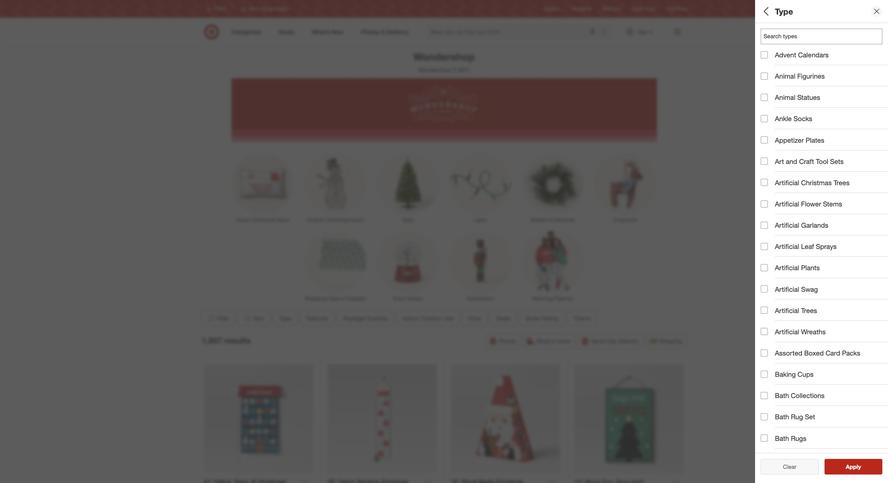 Task type: describe. For each thing, give the bounding box(es) containing it.
indoor inside all filters dialog
[[761, 105, 782, 113]]

1,957
[[202, 336, 222, 346]]

0 horizontal spatial features
[[306, 315, 328, 322]]

0 vertical spatial wondershop
[[413, 50, 475, 63]]

1 horizontal spatial deals button
[[761, 147, 888, 172]]

registry link
[[544, 6, 560, 12]]

snow
[[393, 296, 405, 302]]

animal for animal statues
[[775, 93, 796, 102]]

in
[[552, 338, 556, 345]]

art and craft tool sets
[[775, 157, 844, 165]]

store
[[558, 338, 570, 345]]

1,957 results
[[202, 336, 251, 346]]

use inside all filters dialog
[[812, 105, 824, 113]]

package inside all filters dialog
[[761, 80, 788, 88]]

wreaths inside type dialog
[[801, 328, 826, 336]]

indoor christmas decor
[[236, 217, 290, 223]]

results for 1,957 results
[[224, 336, 251, 346]]

0 horizontal spatial package quantity button
[[337, 311, 394, 327]]

bath rug set
[[775, 413, 815, 421]]

animal figurines
[[775, 72, 825, 80]]

1 vertical spatial deals button
[[490, 311, 516, 327]]

artificial for artificial christmas trees
[[775, 179, 799, 187]]

see results
[[838, 464, 869, 471]]

price inside all filters dialog
[[761, 130, 778, 138]]

artificial for artificial flower stems
[[775, 200, 799, 208]]

type inside dialog
[[775, 6, 793, 16]]

artificial wreaths
[[775, 328, 826, 336]]

advent calendars
[[775, 51, 829, 59]]

registry
[[544, 6, 560, 11]]

0 horizontal spatial package
[[343, 315, 365, 322]]

1 horizontal spatial guest rating button
[[761, 172, 888, 197]]

target
[[631, 6, 643, 11]]

include
[[775, 278, 797, 286]]

Artificial Christmas Trees checkbox
[[761, 179, 768, 186]]

clear all button
[[761, 460, 819, 475]]

matching pajamas
[[532, 296, 573, 302]]

type inside all filters dialog
[[761, 30, 776, 39]]

outdoor inside outdoor christmas decor link
[[307, 217, 325, 223]]

indoor outdoor use inside all filters dialog
[[761, 105, 824, 113]]

figurines
[[797, 72, 825, 80]]

boxed
[[804, 349, 824, 357]]

shop in store button
[[523, 334, 575, 349]]

theme inside all filters dialog
[[761, 204, 783, 212]]

craft
[[799, 157, 814, 165]]

outdoor inside all filters dialog
[[784, 105, 810, 113]]

1 horizontal spatial trees
[[801, 307, 817, 315]]

Artificial Leaf Sprays checkbox
[[761, 243, 768, 250]]

type dialog
[[755, 0, 888, 484]]

0 horizontal spatial indoor outdoor use
[[403, 315, 453, 322]]

lights
[[474, 217, 487, 223]]

Artificial Swag checkbox
[[761, 286, 768, 293]]

package quantity inside all filters dialog
[[761, 80, 818, 88]]

clear for clear
[[783, 464, 797, 471]]

tool
[[816, 157, 828, 165]]

card
[[826, 349, 840, 357]]

circle
[[644, 6, 655, 11]]

1 vertical spatial type button
[[273, 311, 297, 327]]

color button
[[761, 222, 888, 246]]

artificial garlands
[[775, 221, 828, 229]]

appetizer
[[775, 136, 804, 144]]

snow globes
[[393, 296, 423, 302]]

all filters dialog
[[755, 0, 888, 484]]

same day delivery
[[591, 338, 639, 345]]

Bath Rugs checkbox
[[761, 435, 768, 442]]

shipping button
[[646, 334, 687, 349]]

delivery
[[619, 338, 639, 345]]

wondershop inside wondershop wondershop (1,957)
[[419, 66, 451, 73]]

Animal Figurines checkbox
[[761, 73, 768, 80]]

features inside all filters dialog
[[761, 55, 789, 63]]

flower
[[801, 200, 821, 208]]

quantity inside all filters dialog
[[790, 80, 818, 88]]

rugs
[[791, 435, 807, 443]]

shop
[[537, 338, 550, 345]]

1 horizontal spatial outdoor
[[421, 315, 442, 322]]

bath for bath rug set
[[775, 413, 789, 421]]

cups
[[798, 371, 814, 379]]

Art and Craft Tool Sets checkbox
[[761, 158, 768, 165]]

Include out of stock checkbox
[[761, 278, 768, 285]]

bath for bath rugs
[[775, 435, 789, 443]]

bath rugs
[[775, 435, 807, 443]]

Appetizer Plates checkbox
[[761, 137, 768, 144]]

nutcrackers
[[467, 296, 494, 302]]

2 vertical spatial type
[[279, 315, 291, 322]]

all
[[761, 6, 771, 16]]

artificial for artificial garlands
[[775, 221, 799, 229]]

stems
[[823, 200, 842, 208]]

all
[[795, 464, 800, 471]]

stores
[[676, 6, 688, 11]]

wrapping paper & supplies link
[[299, 230, 372, 302]]

appetizer plates
[[775, 136, 824, 144]]

1 vertical spatial features button
[[300, 311, 334, 327]]

weekly
[[572, 6, 585, 11]]

fpo/apo
[[761, 254, 791, 262]]

clear button
[[761, 460, 819, 475]]

artificial for artificial leaf sprays
[[775, 243, 799, 251]]

apply
[[846, 464, 861, 471]]

swag
[[801, 285, 818, 293]]

Assorted Boxed Card Packs checkbox
[[761, 350, 768, 357]]

ornaments
[[613, 217, 638, 223]]

socks
[[794, 115, 812, 123]]

packs
[[842, 349, 860, 357]]

stock
[[818, 278, 835, 286]]

pickup button
[[486, 334, 521, 349]]

1 vertical spatial indoor
[[236, 217, 251, 223]]

and
[[786, 157, 797, 165]]

leaf
[[801, 243, 814, 251]]

artificial trees
[[775, 307, 817, 315]]

bath for bath collections
[[775, 392, 789, 400]]

0 vertical spatial indoor outdoor use button
[[761, 98, 888, 122]]

supplies
[[347, 296, 366, 302]]

1 vertical spatial guest
[[525, 315, 540, 322]]

search button
[[598, 24, 615, 41]]

wrapping
[[305, 296, 326, 302]]

rating inside all filters dialog
[[782, 179, 803, 187]]

plates
[[806, 136, 824, 144]]

shop in store
[[537, 338, 570, 345]]

all filters
[[761, 6, 795, 16]]

2 horizontal spatial trees
[[834, 179, 850, 187]]

1 vertical spatial quantity
[[366, 315, 388, 322]]

Artificial Flower Stems checkbox
[[761, 201, 768, 208]]

globes
[[407, 296, 423, 302]]

Advent Calendars checkbox
[[761, 51, 768, 58]]

1 horizontal spatial type button
[[761, 23, 888, 48]]

of
[[811, 278, 816, 286]]

art
[[775, 157, 784, 165]]

weekly ad link
[[572, 6, 592, 12]]

1 vertical spatial theme
[[573, 315, 591, 322]]

artificial for artificial plants
[[775, 264, 799, 272]]

ankle socks
[[775, 115, 812, 123]]

Artificial Garlands checkbox
[[761, 222, 768, 229]]

pajamas
[[554, 296, 573, 302]]

artificial for artificial wreaths
[[775, 328, 799, 336]]



Task type: locate. For each thing, give the bounding box(es) containing it.
ornaments link
[[589, 151, 661, 224]]

0 vertical spatial package quantity button
[[761, 73, 888, 98]]

garlands inside type dialog
[[801, 221, 828, 229]]

1 vertical spatial wreaths
[[801, 328, 826, 336]]

1 horizontal spatial package
[[761, 80, 788, 88]]

bath
[[775, 392, 789, 400], [775, 413, 789, 421], [775, 435, 789, 443]]

results for see results
[[850, 464, 869, 471]]

price button
[[761, 122, 888, 147], [462, 311, 487, 327]]

guest down matching
[[525, 315, 540, 322]]

price button up tool on the right of the page
[[761, 122, 888, 147]]

0 horizontal spatial deals button
[[490, 311, 516, 327]]

0 vertical spatial package quantity
[[761, 80, 818, 88]]

guest rating down art
[[761, 179, 803, 187]]

same
[[591, 338, 606, 345]]

price button down nutcrackers
[[462, 311, 487, 327]]

0 horizontal spatial outdoor
[[307, 217, 325, 223]]

1 horizontal spatial garlands
[[801, 221, 828, 229]]

1 vertical spatial &
[[342, 296, 345, 302]]

type up advent calendars option
[[761, 30, 776, 39]]

0 vertical spatial results
[[224, 336, 251, 346]]

0 horizontal spatial type button
[[273, 311, 297, 327]]

price
[[761, 130, 778, 138], [468, 315, 481, 322]]

bath right bath collections option
[[775, 392, 789, 400]]

rating down and
[[782, 179, 803, 187]]

decor for outdoor christmas decor
[[351, 217, 364, 223]]

0 horizontal spatial wreaths
[[531, 217, 549, 223]]

package quantity
[[761, 80, 818, 88], [343, 315, 388, 322]]

guest up the artificial flower stems option
[[761, 179, 780, 187]]

2 animal from the top
[[775, 93, 796, 102]]

1 vertical spatial features
[[306, 315, 328, 322]]

fpo/apo button
[[761, 246, 888, 271]]

0 vertical spatial features button
[[761, 48, 888, 73]]

1 vertical spatial outdoor
[[307, 217, 325, 223]]

0 horizontal spatial price
[[468, 315, 481, 322]]

clear left the all
[[780, 464, 793, 471]]

filter button
[[202, 311, 235, 327]]

2 vertical spatial outdoor
[[421, 315, 442, 322]]

1 vertical spatial guest rating
[[525, 315, 558, 322]]

clear all
[[780, 464, 800, 471]]

14" wood tree 'days until christmas' countdown sign green - wondershop™ image
[[574, 365, 684, 474], [574, 365, 684, 474]]

wondershop
[[413, 50, 475, 63], [419, 66, 451, 73]]

artificial up include
[[775, 264, 799, 272]]

1 horizontal spatial price
[[761, 130, 778, 138]]

wondershop left (1,957)
[[419, 66, 451, 73]]

bath collections
[[775, 392, 825, 400]]

plants
[[801, 264, 820, 272]]

type button right sort
[[273, 311, 297, 327]]

rating
[[782, 179, 803, 187], [542, 315, 558, 322]]

1 vertical spatial theme button
[[567, 311, 597, 327]]

0 vertical spatial wreaths
[[531, 217, 549, 223]]

0 horizontal spatial indoor outdoor use button
[[397, 311, 459, 327]]

type
[[775, 6, 793, 16], [761, 30, 776, 39], [279, 315, 291, 322]]

0 horizontal spatial results
[[224, 336, 251, 346]]

package down animal figurines checkbox
[[761, 80, 788, 88]]

2 vertical spatial bath
[[775, 435, 789, 443]]

indoor outdoor use button
[[761, 98, 888, 122], [397, 311, 459, 327]]

2 horizontal spatial indoor
[[761, 105, 782, 113]]

Artificial Plants checkbox
[[761, 264, 768, 272]]

0 vertical spatial &
[[550, 217, 553, 223]]

1 horizontal spatial &
[[550, 217, 553, 223]]

1 vertical spatial price button
[[462, 311, 487, 327]]

1 vertical spatial trees
[[402, 217, 414, 223]]

type right sort
[[279, 315, 291, 322]]

package down supplies
[[343, 315, 365, 322]]

1 horizontal spatial deals
[[761, 154, 779, 163]]

0 vertical spatial guest
[[761, 179, 780, 187]]

1 animal from the top
[[775, 72, 796, 80]]

Ankle Socks checkbox
[[761, 115, 768, 122]]

results
[[224, 336, 251, 346], [850, 464, 869, 471]]

deals down appetizer plates checkbox
[[761, 154, 779, 163]]

guest rating down matching
[[525, 315, 558, 322]]

0 vertical spatial price button
[[761, 122, 888, 147]]

0 horizontal spatial features button
[[300, 311, 334, 327]]

results right 1,957
[[224, 336, 251, 346]]

target circle link
[[631, 6, 655, 12]]

price down nutcrackers
[[468, 315, 481, 322]]

bath left rugs
[[775, 435, 789, 443]]

2 bath from the top
[[775, 413, 789, 421]]

use
[[812, 105, 824, 113], [443, 315, 453, 322]]

1 vertical spatial price
[[468, 315, 481, 322]]

sort
[[253, 315, 264, 322]]

type right all
[[775, 6, 793, 16]]

1 bath from the top
[[775, 392, 789, 400]]

1 vertical spatial animal
[[775, 93, 796, 102]]

decor inside outdoor christmas decor link
[[351, 217, 364, 223]]

48" fabric hanging christmas advent calendar with gingerbread man counter white - wondershop™ image
[[328, 365, 437, 474], [328, 365, 437, 474]]

package quantity button down supplies
[[337, 311, 394, 327]]

redcard
[[603, 6, 620, 11]]

2 vertical spatial indoor
[[403, 315, 419, 322]]

matching
[[532, 296, 553, 302]]

0 horizontal spatial rating
[[542, 315, 558, 322]]

package
[[761, 80, 788, 88], [343, 315, 365, 322]]

artificial for artificial trees
[[775, 307, 799, 315]]

0 horizontal spatial guest rating
[[525, 315, 558, 322]]

artificial right the artificial flower stems option
[[775, 200, 799, 208]]

package quantity button down calendars
[[761, 73, 888, 98]]

1 vertical spatial guest rating button
[[519, 311, 564, 327]]

1 horizontal spatial package quantity button
[[761, 73, 888, 98]]

1 vertical spatial use
[[443, 315, 453, 322]]

7 artificial from the top
[[775, 307, 799, 315]]

artificial up fpo/apo
[[775, 243, 799, 251]]

0 horizontal spatial garlands
[[555, 217, 575, 223]]

guest rating button
[[761, 172, 888, 197], [519, 311, 564, 327]]

deals button up 'pickup' button at the right of page
[[490, 311, 516, 327]]

trees
[[834, 179, 850, 187], [402, 217, 414, 223], [801, 307, 817, 315]]

bath left rug
[[775, 413, 789, 421]]

animal right animal figurines checkbox
[[775, 72, 796, 80]]

1 horizontal spatial indoor
[[403, 315, 419, 322]]

Animal Statues checkbox
[[761, 94, 768, 101]]

guest rating button up stems
[[761, 172, 888, 197]]

4 artificial from the top
[[775, 243, 799, 251]]

christmas for artificial
[[801, 179, 832, 187]]

trees link
[[372, 151, 444, 224]]

indoor outdoor use up ankle socks
[[761, 105, 824, 113]]

artificial flower stems
[[775, 200, 842, 208]]

0 horizontal spatial price button
[[462, 311, 487, 327]]

artificial left the swag
[[775, 285, 799, 293]]

out
[[799, 278, 809, 286]]

animal
[[775, 72, 796, 80], [775, 93, 796, 102]]

clear inside button
[[783, 464, 797, 471]]

0 horizontal spatial trees
[[402, 217, 414, 223]]

type button up calendars
[[761, 23, 888, 48]]

find stores link
[[666, 6, 688, 12]]

3 artificial from the top
[[775, 221, 799, 229]]

0 vertical spatial package
[[761, 80, 788, 88]]

clear for clear all
[[780, 464, 793, 471]]

outdoor christmas decor
[[307, 217, 364, 223]]

6 artificial from the top
[[775, 285, 799, 293]]

decor inside indoor christmas decor link
[[276, 217, 290, 223]]

5 artificial from the top
[[775, 264, 799, 272]]

christmas for outdoor
[[327, 217, 349, 223]]

0 vertical spatial theme button
[[761, 197, 888, 222]]

0 horizontal spatial indoor
[[236, 217, 251, 223]]

features up animal figurines checkbox
[[761, 55, 789, 63]]

decor for indoor christmas decor
[[276, 217, 290, 223]]

3 bath from the top
[[775, 435, 789, 443]]

1 vertical spatial wondershop
[[419, 66, 451, 73]]

christmas inside type dialog
[[801, 179, 832, 187]]

baking
[[775, 371, 796, 379]]

1 vertical spatial package
[[343, 315, 365, 322]]

0 horizontal spatial theme
[[573, 315, 591, 322]]

1 horizontal spatial christmas
[[327, 217, 349, 223]]

0 vertical spatial theme
[[761, 204, 783, 212]]

Artificial Trees checkbox
[[761, 307, 768, 314]]

search
[[598, 29, 615, 36]]

price down ankle socks checkbox
[[761, 130, 778, 138]]

assorted boxed card packs
[[775, 349, 860, 357]]

Artificial Wreaths checkbox
[[761, 328, 768, 336]]

What can we help you find? suggestions appear below search field
[[426, 24, 603, 40]]

1 vertical spatial indoor outdoor use button
[[397, 311, 459, 327]]

deals inside all filters dialog
[[761, 154, 779, 163]]

1 horizontal spatial rating
[[782, 179, 803, 187]]

0 horizontal spatial guest rating button
[[519, 311, 564, 327]]

0 horizontal spatial quantity
[[366, 315, 388, 322]]

theme
[[761, 204, 783, 212], [573, 315, 591, 322]]

1 horizontal spatial price button
[[761, 122, 888, 147]]

include out of stock
[[775, 278, 835, 286]]

wondershop up (1,957)
[[413, 50, 475, 63]]

wondershop at target image
[[231, 78, 657, 142]]

collections
[[791, 392, 825, 400]]

results inside see results button
[[850, 464, 869, 471]]

0 vertical spatial price
[[761, 130, 778, 138]]

2 artificial from the top
[[775, 200, 799, 208]]

results right see
[[850, 464, 869, 471]]

0 vertical spatial features
[[761, 55, 789, 63]]

1 vertical spatial deals
[[496, 315, 510, 322]]

1 vertical spatial bath
[[775, 413, 789, 421]]

artificial right artificial trees checkbox
[[775, 307, 799, 315]]

1 horizontal spatial package quantity
[[761, 80, 818, 88]]

0 horizontal spatial decor
[[276, 217, 290, 223]]

1 horizontal spatial guest rating
[[761, 179, 803, 187]]

1 vertical spatial package quantity
[[343, 315, 388, 322]]

indoor outdoor use button up plates on the top
[[761, 98, 888, 122]]

0 vertical spatial outdoor
[[784, 105, 810, 113]]

21" fabric 'days 'til christmas' hanging advent calendar blue/red - wondershop™ image
[[204, 365, 313, 474], [204, 365, 313, 474]]

artificial down and
[[775, 179, 799, 187]]

artificial swag
[[775, 285, 818, 293]]

2 decor from the left
[[351, 217, 364, 223]]

guest inside all filters dialog
[[761, 179, 780, 187]]

1 vertical spatial results
[[850, 464, 869, 471]]

theme button
[[761, 197, 888, 222], [567, 311, 597, 327]]

16" wood santa christmas countdown sign red/white - wondershop™ image
[[451, 365, 560, 474], [451, 365, 560, 474]]

Bath Collections checkbox
[[761, 392, 768, 400]]

1 vertical spatial package quantity button
[[337, 311, 394, 327]]

pickup
[[499, 338, 516, 345]]

sprays
[[816, 243, 837, 251]]

deals up 'pickup' button at the right of page
[[496, 315, 510, 322]]

0 horizontal spatial package quantity
[[343, 315, 388, 322]]

set
[[805, 413, 815, 421]]

sort button
[[237, 311, 270, 327]]

clear inside button
[[780, 464, 793, 471]]

artificial right artificial garlands option
[[775, 221, 799, 229]]

1 clear from the left
[[780, 464, 793, 471]]

1 horizontal spatial theme
[[761, 204, 783, 212]]

wreaths
[[531, 217, 549, 223], [801, 328, 826, 336]]

garlands
[[555, 217, 575, 223], [801, 221, 828, 229]]

1 horizontal spatial use
[[812, 105, 824, 113]]

christmas inside outdoor christmas decor link
[[327, 217, 349, 223]]

Bath Rug Set checkbox
[[761, 414, 768, 421]]

nutcrackers link
[[444, 230, 517, 302]]

0 horizontal spatial &
[[342, 296, 345, 302]]

rating down matching pajamas
[[542, 315, 558, 322]]

features
[[761, 55, 789, 63], [306, 315, 328, 322]]

artificial for artificial swag
[[775, 285, 799, 293]]

find stores
[[666, 6, 688, 11]]

animal right animal statues option on the top right of page
[[775, 93, 796, 102]]

redcard link
[[603, 6, 620, 12]]

guest rating inside all filters dialog
[[761, 179, 803, 187]]

indoor outdoor use down "globes"
[[403, 315, 453, 322]]

1 horizontal spatial wreaths
[[801, 328, 826, 336]]

0 vertical spatial use
[[812, 105, 824, 113]]

animal for animal figurines
[[775, 72, 796, 80]]

0 vertical spatial guest rating button
[[761, 172, 888, 197]]

see
[[838, 464, 849, 471]]

0 vertical spatial indoor outdoor use
[[761, 105, 824, 113]]

apply button
[[825, 460, 882, 475]]

0 vertical spatial deals
[[761, 154, 779, 163]]

artificial up assorted
[[775, 328, 799, 336]]

0 horizontal spatial deals
[[496, 315, 510, 322]]

rug
[[791, 413, 803, 421]]

deals button down plates on the top
[[761, 147, 888, 172]]

decor
[[276, 217, 290, 223], [351, 217, 364, 223]]

1 horizontal spatial quantity
[[790, 80, 818, 88]]

0 horizontal spatial guest
[[525, 315, 540, 322]]

2 vertical spatial trees
[[801, 307, 817, 315]]

Baking Cups checkbox
[[761, 371, 768, 378]]

features down wrapping
[[306, 315, 328, 322]]

clear down bath rugs
[[783, 464, 797, 471]]

paper
[[328, 296, 341, 302]]

None text field
[[761, 29, 882, 44]]

0 vertical spatial rating
[[782, 179, 803, 187]]

ankle
[[775, 115, 792, 123]]

0 horizontal spatial theme button
[[567, 311, 597, 327]]

animal statues
[[775, 93, 820, 102]]

shipping
[[660, 338, 682, 345]]

package quantity down supplies
[[343, 315, 388, 322]]

baking cups
[[775, 371, 814, 379]]

assorted
[[775, 349, 802, 357]]

1 horizontal spatial guest
[[761, 179, 780, 187]]

advent
[[775, 51, 796, 59]]

0 horizontal spatial use
[[443, 315, 453, 322]]

christmas inside indoor christmas decor link
[[252, 217, 275, 223]]

sets
[[830, 157, 844, 165]]

artificial leaf sprays
[[775, 243, 837, 251]]

color
[[761, 229, 778, 237]]

guest rating button down matching
[[519, 311, 564, 327]]

none text field inside type dialog
[[761, 29, 882, 44]]

1 decor from the left
[[276, 217, 290, 223]]

0 vertical spatial animal
[[775, 72, 796, 80]]

filter
[[217, 315, 229, 322]]

0 vertical spatial type
[[775, 6, 793, 16]]

theme button inside all filters dialog
[[761, 197, 888, 222]]

1 artificial from the top
[[775, 179, 799, 187]]

christmas for indoor
[[252, 217, 275, 223]]

indoor outdoor use
[[761, 105, 824, 113], [403, 315, 453, 322]]

package quantity up animal statues
[[761, 80, 818, 88]]

8 artificial from the top
[[775, 328, 799, 336]]

wrapping paper & supplies
[[305, 296, 366, 302]]

1 horizontal spatial decor
[[351, 217, 364, 223]]

outdoor christmas decor link
[[299, 151, 372, 224]]

(1,957)
[[452, 66, 470, 73]]

wondershop wondershop (1,957)
[[413, 50, 475, 73]]

wreaths & garlands
[[531, 217, 575, 223]]

indoor outdoor use button down "globes"
[[397, 311, 459, 327]]

0 vertical spatial bath
[[775, 392, 789, 400]]

find
[[666, 6, 675, 11]]

2 clear from the left
[[783, 464, 797, 471]]



Task type: vqa. For each thing, say whether or not it's contained in the screenshot.
the Guest
yes



